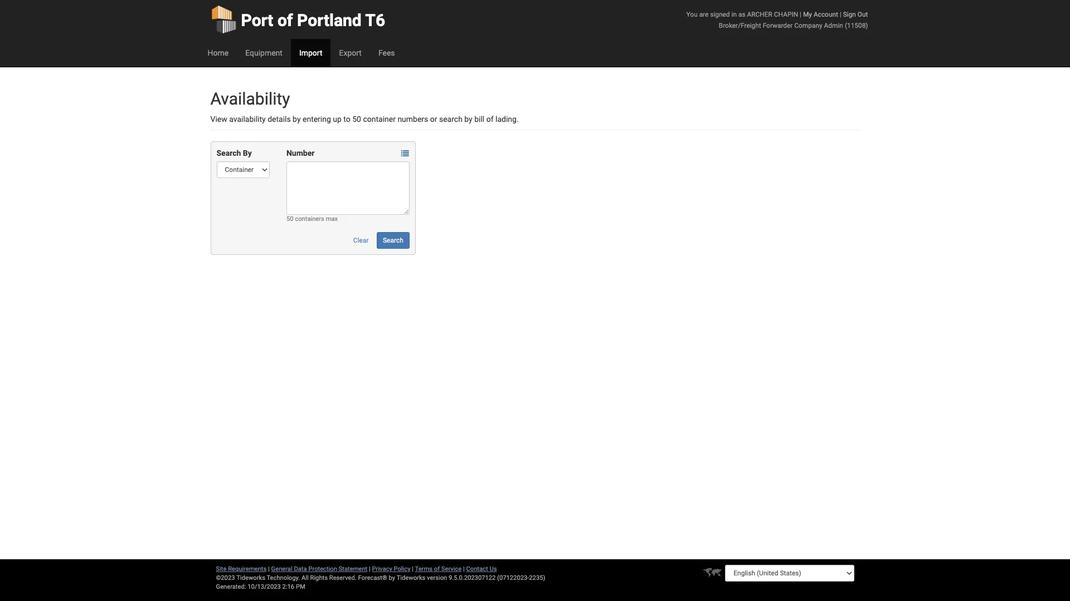 Task type: vqa. For each thing, say whether or not it's contained in the screenshot.
1:55
no



Task type: describe. For each thing, give the bounding box(es) containing it.
containers
[[295, 216, 324, 223]]

port of portland t6
[[241, 11, 385, 30]]

privacy policy link
[[372, 566, 410, 573]]

| left general
[[268, 566, 270, 573]]

up
[[333, 115, 342, 124]]

are
[[699, 11, 709, 18]]

policy
[[394, 566, 410, 573]]

| left the sign
[[840, 11, 841, 18]]

requirements
[[228, 566, 267, 573]]

protection
[[308, 566, 337, 573]]

0 vertical spatial 50
[[352, 115, 361, 124]]

my
[[803, 11, 812, 18]]

bill
[[474, 115, 484, 124]]

data
[[294, 566, 307, 573]]

account
[[814, 11, 838, 18]]

contact us link
[[466, 566, 497, 573]]

out
[[858, 11, 868, 18]]

technology.
[[267, 575, 300, 582]]

you
[[686, 11, 698, 18]]

search button
[[377, 232, 410, 249]]

clear
[[353, 237, 369, 245]]

max
[[326, 216, 338, 223]]

forecast®
[[358, 575, 387, 582]]

1 vertical spatial 50
[[286, 216, 293, 223]]

search by
[[217, 149, 252, 158]]

equipment button
[[237, 39, 291, 67]]

| up forecast®
[[369, 566, 370, 573]]

(11508)
[[845, 22, 868, 30]]

2235)
[[529, 575, 545, 582]]

port of portland t6 link
[[210, 0, 385, 39]]

10/13/2023
[[248, 584, 281, 591]]

site
[[216, 566, 227, 573]]

of inside site requirements | general data protection statement | privacy policy | terms of service | contact us ©2023 tideworks technology. all rights reserved. forecast® by tideworks version 9.5.0.202307122 (07122023-2235) generated: 10/13/2023 2:16 pm
[[434, 566, 440, 573]]

forwarder
[[763, 22, 793, 30]]

general
[[271, 566, 292, 573]]

sign
[[843, 11, 856, 18]]

admin
[[824, 22, 843, 30]]

terms of service link
[[415, 566, 462, 573]]

search for search
[[383, 237, 403, 245]]

you are signed in as archer chapin | my account | sign out broker/freight forwarder company admin (11508)
[[686, 11, 868, 30]]

portland
[[297, 11, 362, 30]]

statement
[[339, 566, 367, 573]]

©2023 tideworks
[[216, 575, 265, 582]]

tideworks
[[397, 575, 425, 582]]

version
[[427, 575, 447, 582]]

| up 9.5.0.202307122 at the left bottom of page
[[463, 566, 465, 573]]

privacy
[[372, 566, 392, 573]]

equipment
[[245, 48, 282, 57]]

Number text field
[[286, 162, 410, 215]]



Task type: locate. For each thing, give the bounding box(es) containing it.
search
[[439, 115, 462, 124]]

1 vertical spatial search
[[383, 237, 403, 245]]

sign out link
[[843, 11, 868, 18]]

search inside button
[[383, 237, 403, 245]]

search right clear "button"
[[383, 237, 403, 245]]

2 horizontal spatial by
[[464, 115, 472, 124]]

or
[[430, 115, 437, 124]]

50
[[352, 115, 361, 124], [286, 216, 293, 223]]

1 horizontal spatial of
[[434, 566, 440, 573]]

by left bill
[[464, 115, 472, 124]]

of right bill
[[486, 115, 494, 124]]

all
[[301, 575, 309, 582]]

2 horizontal spatial of
[[486, 115, 494, 124]]

1 horizontal spatial search
[[383, 237, 403, 245]]

import button
[[291, 39, 331, 67]]

broker/freight
[[719, 22, 761, 30]]

by down privacy policy link on the bottom of page
[[389, 575, 395, 582]]

site requirements link
[[216, 566, 267, 573]]

terms
[[415, 566, 432, 573]]

export button
[[331, 39, 370, 67]]

home
[[208, 48, 229, 57]]

signed
[[710, 11, 730, 18]]

0 horizontal spatial by
[[293, 115, 301, 124]]

t6
[[365, 11, 385, 30]]

by
[[293, 115, 301, 124], [464, 115, 472, 124], [389, 575, 395, 582]]

of right port
[[277, 11, 293, 30]]

in
[[731, 11, 737, 18]]

lading.
[[495, 115, 519, 124]]

0 vertical spatial of
[[277, 11, 293, 30]]

general data protection statement link
[[271, 566, 367, 573]]

1 vertical spatial of
[[486, 115, 494, 124]]

of up version
[[434, 566, 440, 573]]

(07122023-
[[497, 575, 529, 582]]

2:16
[[282, 584, 294, 591]]

1 horizontal spatial 50
[[352, 115, 361, 124]]

by
[[243, 149, 252, 158]]

50 containers max
[[286, 216, 338, 223]]

entering
[[303, 115, 331, 124]]

reserved.
[[329, 575, 357, 582]]

numbers
[[398, 115, 428, 124]]

pm
[[296, 584, 305, 591]]

import
[[299, 48, 322, 57]]

| up tideworks
[[412, 566, 414, 573]]

availability
[[229, 115, 266, 124]]

0 vertical spatial search
[[217, 149, 241, 158]]

by right details
[[293, 115, 301, 124]]

export
[[339, 48, 362, 57]]

rights
[[310, 575, 328, 582]]

0 horizontal spatial search
[[217, 149, 241, 158]]

show list image
[[401, 150, 409, 158]]

by inside site requirements | general data protection statement | privacy policy | terms of service | contact us ©2023 tideworks technology. all rights reserved. forecast® by tideworks version 9.5.0.202307122 (07122023-2235) generated: 10/13/2023 2:16 pm
[[389, 575, 395, 582]]

search left by
[[217, 149, 241, 158]]

chapin
[[774, 11, 798, 18]]

as
[[738, 11, 745, 18]]

2 vertical spatial of
[[434, 566, 440, 573]]

availability
[[210, 89, 290, 109]]

search for search by
[[217, 149, 241, 158]]

9.5.0.202307122
[[449, 575, 496, 582]]

fees
[[378, 48, 395, 57]]

contact
[[466, 566, 488, 573]]

of
[[277, 11, 293, 30], [486, 115, 494, 124], [434, 566, 440, 573]]

50 right to
[[352, 115, 361, 124]]

50 left containers
[[286, 216, 293, 223]]

view
[[210, 115, 227, 124]]

| left my
[[800, 11, 801, 18]]

my account link
[[803, 11, 838, 18]]

details
[[268, 115, 291, 124]]

home button
[[199, 39, 237, 67]]

0 horizontal spatial 50
[[286, 216, 293, 223]]

container
[[363, 115, 396, 124]]

view availability details by entering up to 50 container numbers or search by bill of lading.
[[210, 115, 519, 124]]

to
[[343, 115, 350, 124]]

service
[[441, 566, 462, 573]]

site requirements | general data protection statement | privacy policy | terms of service | contact us ©2023 tideworks technology. all rights reserved. forecast® by tideworks version 9.5.0.202307122 (07122023-2235) generated: 10/13/2023 2:16 pm
[[216, 566, 545, 591]]

archer
[[747, 11, 772, 18]]

|
[[800, 11, 801, 18], [840, 11, 841, 18], [268, 566, 270, 573], [369, 566, 370, 573], [412, 566, 414, 573], [463, 566, 465, 573]]

0 horizontal spatial of
[[277, 11, 293, 30]]

us
[[490, 566, 497, 573]]

1 horizontal spatial by
[[389, 575, 395, 582]]

port
[[241, 11, 273, 30]]

clear button
[[347, 232, 375, 249]]

number
[[286, 149, 315, 158]]

fees button
[[370, 39, 403, 67]]

search
[[217, 149, 241, 158], [383, 237, 403, 245]]

generated:
[[216, 584, 246, 591]]

company
[[794, 22, 822, 30]]



